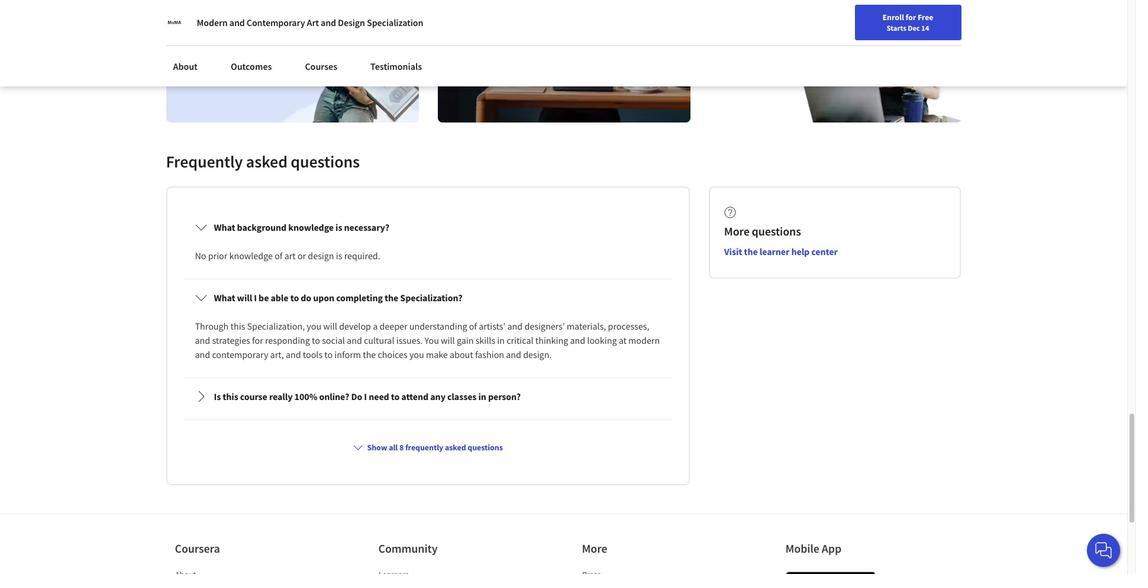 Task type: locate. For each thing, give the bounding box(es) containing it.
at
[[619, 334, 627, 346]]

modern
[[629, 334, 660, 346]]

of left art
[[275, 250, 283, 262]]

download on the app store image
[[786, 572, 876, 574]]

0 vertical spatial you
[[307, 320, 322, 332]]

in right classes
[[479, 391, 487, 403]]

list item
[[175, 569, 276, 574], [379, 569, 479, 574], [582, 569, 683, 574]]

knowledge down background
[[229, 250, 273, 262]]

the up "deeper"
[[385, 292, 399, 304]]

2 what from the top
[[214, 292, 235, 304]]

tools
[[303, 349, 323, 360]]

show all 8 frequently asked questions
[[367, 442, 503, 453]]

processes,
[[608, 320, 650, 332]]

this up strategies
[[231, 320, 245, 332]]

1 horizontal spatial for
[[906, 12, 917, 22]]

1 vertical spatial of
[[469, 320, 477, 332]]

0 vertical spatial knowledge
[[288, 221, 334, 233]]

0 horizontal spatial i
[[254, 292, 257, 304]]

0 horizontal spatial questions
[[291, 151, 360, 172]]

of up gain
[[469, 320, 477, 332]]

knowledge
[[288, 221, 334, 233], [229, 250, 273, 262]]

fashion
[[475, 349, 504, 360]]

1 vertical spatial this
[[223, 391, 238, 403]]

the museum of modern art image
[[166, 14, 183, 31]]

what
[[214, 221, 235, 233], [214, 292, 235, 304]]

1 is from the top
[[336, 221, 342, 233]]

1 list item from the left
[[175, 569, 276, 574]]

app
[[822, 541, 842, 556]]

1 vertical spatial is
[[336, 250, 342, 262]]

knowledge inside dropdown button
[[288, 221, 334, 233]]

1 horizontal spatial list item
[[379, 569, 479, 574]]

1 vertical spatial asked
[[445, 442, 466, 453]]

specialization?
[[400, 292, 463, 304]]

and
[[230, 17, 245, 28], [321, 17, 336, 28], [508, 320, 523, 332], [195, 334, 210, 346], [347, 334, 362, 346], [570, 334, 586, 346], [195, 349, 210, 360], [286, 349, 301, 360], [506, 349, 522, 360]]

is this course really 100% online? do i need to attend any classes in person? button
[[186, 380, 671, 413]]

the
[[744, 246, 758, 257], [385, 292, 399, 304], [363, 349, 376, 360]]

1 vertical spatial in
[[479, 391, 487, 403]]

opens in a new tab image
[[493, 477, 503, 486]]

what background knowledge is necessary?
[[214, 221, 390, 233]]

of inside through this specialization, you will develop a deeper understanding of artists' and designers' materials, processes, and strategies for responding to social and cultural issues. you will gain skills in critical thinking and looking at modern and contemporary art, and tools to inform the choices you make about fashion and design.
[[469, 320, 477, 332]]

gain
[[457, 334, 474, 346]]

2 horizontal spatial will
[[441, 334, 455, 346]]

2 list item from the left
[[379, 569, 479, 574]]

looking
[[587, 334, 617, 346]]

1 vertical spatial more
[[582, 541, 608, 556]]

1 horizontal spatial knowledge
[[288, 221, 334, 233]]

this right is
[[223, 391, 238, 403]]

this inside through this specialization, you will develop a deeper understanding of artists' and designers' materials, processes, and strategies for responding to social and cultural issues. you will gain skills in critical thinking and looking at modern and contemporary art, and tools to inform the choices you make about fashion and design.
[[231, 320, 245, 332]]

i right do on the left of the page
[[364, 391, 367, 403]]

0 vertical spatial this
[[231, 320, 245, 332]]

i
[[254, 292, 257, 304], [364, 391, 367, 403]]

1 horizontal spatial questions
[[468, 442, 503, 453]]

outcomes
[[231, 60, 272, 72]]

i left be
[[254, 292, 257, 304]]

what up through
[[214, 292, 235, 304]]

about
[[450, 349, 473, 360]]

will left be
[[237, 292, 252, 304]]

enroll
[[883, 12, 904, 22]]

show
[[367, 442, 387, 453]]

0 horizontal spatial list item
[[175, 569, 276, 574]]

this
[[231, 320, 245, 332], [223, 391, 238, 403]]

0 vertical spatial the
[[744, 246, 758, 257]]

what inside what background knowledge is necessary? dropdown button
[[214, 221, 235, 233]]

learner
[[760, 246, 790, 257]]

1 horizontal spatial in
[[497, 334, 505, 346]]

list item for coursera
[[175, 569, 276, 574]]

what for what will i be able to do upon completing the specialization?
[[214, 292, 235, 304]]

2 horizontal spatial questions
[[752, 224, 801, 239]]

upon
[[313, 292, 335, 304]]

more
[[725, 224, 750, 239], [582, 541, 608, 556]]

design
[[308, 250, 334, 262]]

for up contemporary
[[252, 334, 263, 346]]

for
[[906, 12, 917, 22], [252, 334, 263, 346]]

will up the social
[[323, 320, 337, 332]]

design.
[[523, 349, 552, 360]]

0 horizontal spatial will
[[237, 292, 252, 304]]

develop
[[339, 320, 371, 332]]

what background knowledge is necessary? button
[[186, 211, 671, 244]]

1 horizontal spatial the
[[385, 292, 399, 304]]

knowledge up the or
[[288, 221, 334, 233]]

for up dec
[[906, 12, 917, 22]]

courses link
[[298, 53, 345, 79]]

1 vertical spatial knowledge
[[229, 250, 273, 262]]

art
[[285, 250, 296, 262]]

1 vertical spatial questions
[[752, 224, 801, 239]]

do
[[351, 391, 362, 403]]

0 horizontal spatial in
[[479, 391, 487, 403]]

2 horizontal spatial list item
[[582, 569, 683, 574]]

or
[[298, 250, 306, 262]]

able
[[271, 292, 289, 304]]

None search field
[[169, 7, 453, 31]]

3 list item from the left
[[582, 569, 683, 574]]

2 is from the top
[[336, 250, 342, 262]]

in inside through this specialization, you will develop a deeper understanding of artists' and designers' materials, processes, and strategies for responding to social and cultural issues. you will gain skills in critical thinking and looking at modern and contemporary art, and tools to inform the choices you make about fashion and design.
[[497, 334, 505, 346]]

this for course
[[223, 391, 238, 403]]

2 horizontal spatial the
[[744, 246, 758, 257]]

this inside dropdown button
[[223, 391, 238, 403]]

the right visit
[[744, 246, 758, 257]]

about link
[[166, 53, 205, 79]]

social
[[322, 334, 345, 346]]

1 vertical spatial for
[[252, 334, 263, 346]]

the inside dropdown button
[[385, 292, 399, 304]]

0 vertical spatial will
[[237, 292, 252, 304]]

specialization
[[367, 17, 424, 28]]

is right design at top
[[336, 250, 342, 262]]

the down cultural
[[363, 349, 376, 360]]

about
[[173, 60, 198, 72]]

is left necessary?
[[336, 221, 342, 233]]

center
[[812, 246, 838, 257]]

0 horizontal spatial for
[[252, 334, 263, 346]]

1 vertical spatial the
[[385, 292, 399, 304]]

art
[[307, 17, 319, 28]]

1 horizontal spatial i
[[364, 391, 367, 403]]

to inside dropdown button
[[290, 292, 299, 304]]

visit the learner help center
[[725, 246, 838, 257]]

1 what from the top
[[214, 221, 235, 233]]

what will i be able to do upon completing the specialization?
[[214, 292, 463, 304]]

1 horizontal spatial of
[[469, 320, 477, 332]]

more questions
[[725, 224, 801, 239]]

0 horizontal spatial the
[[363, 349, 376, 360]]

0 horizontal spatial you
[[307, 320, 322, 332]]

will right you
[[441, 334, 455, 346]]

to right need
[[391, 391, 400, 403]]

frequently
[[405, 442, 444, 453]]

more for more questions
[[725, 224, 750, 239]]

through
[[195, 320, 229, 332]]

attend
[[402, 391, 429, 403]]

what will i be able to do upon completing the specialization? button
[[186, 281, 671, 314]]

starts
[[887, 23, 907, 33]]

0 vertical spatial of
[[275, 250, 283, 262]]

0 vertical spatial more
[[725, 224, 750, 239]]

free
[[918, 12, 934, 22]]

asked
[[246, 151, 288, 172], [445, 442, 466, 453]]

questions
[[291, 151, 360, 172], [752, 224, 801, 239], [468, 442, 503, 453]]

mobile
[[786, 541, 820, 556]]

8
[[400, 442, 404, 453]]

you down issues.
[[410, 349, 424, 360]]

what for what background knowledge is necessary?
[[214, 221, 235, 233]]

1 vertical spatial i
[[364, 391, 367, 403]]

1 vertical spatial will
[[323, 320, 337, 332]]

0 vertical spatial for
[[906, 12, 917, 22]]

0 horizontal spatial knowledge
[[229, 250, 273, 262]]

you
[[307, 320, 322, 332], [410, 349, 424, 360]]

0 vertical spatial i
[[254, 292, 257, 304]]

1 horizontal spatial you
[[410, 349, 424, 360]]

in
[[497, 334, 505, 346], [479, 391, 487, 403]]

to left the "do"
[[290, 292, 299, 304]]

in right skills at the left bottom
[[497, 334, 505, 346]]

2 vertical spatial will
[[441, 334, 455, 346]]

you up tools
[[307, 320, 322, 332]]

of
[[275, 250, 283, 262], [469, 320, 477, 332]]

online?
[[319, 391, 349, 403]]

2 vertical spatial questions
[[468, 442, 503, 453]]

show all 8 frequently asked questions button
[[348, 437, 508, 458]]

0 horizontal spatial asked
[[246, 151, 288, 172]]

what inside what will i be able to do upon completing the specialization? dropdown button
[[214, 292, 235, 304]]

is
[[336, 221, 342, 233], [336, 250, 342, 262]]

0 vertical spatial is
[[336, 221, 342, 233]]

1 horizontal spatial asked
[[445, 442, 466, 453]]

more for more
[[582, 541, 608, 556]]

is
[[214, 391, 221, 403]]

0 vertical spatial what
[[214, 221, 235, 233]]

2 vertical spatial the
[[363, 349, 376, 360]]

visit the learner help center link
[[725, 246, 838, 257]]

1 horizontal spatial more
[[725, 224, 750, 239]]

what up prior
[[214, 221, 235, 233]]

1 vertical spatial what
[[214, 292, 235, 304]]

0 horizontal spatial more
[[582, 541, 608, 556]]

0 vertical spatial questions
[[291, 151, 360, 172]]

0 vertical spatial in
[[497, 334, 505, 346]]

help
[[792, 246, 810, 257]]

this for specialization,
[[231, 320, 245, 332]]

list item for more
[[582, 569, 683, 574]]

will inside dropdown button
[[237, 292, 252, 304]]



Task type: describe. For each thing, give the bounding box(es) containing it.
make
[[426, 349, 448, 360]]

dec
[[908, 23, 920, 33]]

a
[[373, 320, 378, 332]]

is this course really 100% online? do i need to attend any classes in person?
[[214, 391, 521, 403]]

knowledge for is
[[288, 221, 334, 233]]

specialization,
[[247, 320, 305, 332]]

english
[[901, 13, 929, 25]]

skills
[[476, 334, 496, 346]]

1 horizontal spatial will
[[323, 320, 337, 332]]

thinking
[[536, 334, 568, 346]]

be
[[259, 292, 269, 304]]

materials,
[[567, 320, 606, 332]]

visit
[[725, 246, 743, 257]]

courses
[[305, 60, 337, 72]]

strategies
[[212, 334, 250, 346]]

need
[[369, 391, 389, 403]]

no prior knowledge of art or design is required.
[[195, 250, 382, 262]]

enroll for free starts dec 14
[[883, 12, 934, 33]]

understanding
[[410, 320, 467, 332]]

0 horizontal spatial of
[[275, 250, 283, 262]]

artists'
[[479, 320, 506, 332]]

collapsed list
[[181, 207, 675, 574]]

design
[[338, 17, 365, 28]]

contemporary
[[212, 349, 268, 360]]

i inside dropdown button
[[364, 391, 367, 403]]

14
[[922, 23, 930, 33]]

frequently
[[166, 151, 243, 172]]

to down the social
[[325, 349, 333, 360]]

do
[[301, 292, 311, 304]]

shopping cart: 1 item image
[[851, 9, 873, 28]]

all
[[389, 442, 398, 453]]

issues.
[[396, 334, 423, 346]]

necessary?
[[344, 221, 390, 233]]

critical
[[507, 334, 534, 346]]

inform
[[335, 349, 361, 360]]

modern
[[197, 17, 228, 28]]

100%
[[295, 391, 317, 403]]

any
[[431, 391, 446, 403]]

deeper
[[380, 320, 408, 332]]

designers'
[[525, 320, 565, 332]]

0 vertical spatial asked
[[246, 151, 288, 172]]

art,
[[270, 349, 284, 360]]

modern and contemporary art and design specialization
[[197, 17, 424, 28]]

no
[[195, 250, 206, 262]]

testimonials link
[[364, 53, 429, 79]]

background
[[237, 221, 287, 233]]

1 vertical spatial you
[[410, 349, 424, 360]]

list item for community
[[379, 569, 479, 574]]

i inside dropdown button
[[254, 292, 257, 304]]

the inside through this specialization, you will develop a deeper understanding of artists' and designers' materials, processes, and strategies for responding to social and cultural issues. you will gain skills in critical thinking and looking at modern and contemporary art, and tools to inform the choices you make about fashion and design.
[[363, 349, 376, 360]]

frequently asked questions
[[166, 151, 360, 172]]

for inside through this specialization, you will develop a deeper understanding of artists' and designers' materials, processes, and strategies for responding to social and cultural issues. you will gain skills in critical thinking and looking at modern and contemporary art, and tools to inform the choices you make about fashion and design.
[[252, 334, 263, 346]]

to inside dropdown button
[[391, 391, 400, 403]]

testimonials
[[371, 60, 422, 72]]

community
[[379, 541, 438, 556]]

questions inside dropdown button
[[468, 442, 503, 453]]

to up tools
[[312, 334, 320, 346]]

classes
[[448, 391, 477, 403]]

you
[[425, 334, 439, 346]]

choices
[[378, 349, 408, 360]]

responding
[[265, 334, 310, 346]]

knowledge for of
[[229, 250, 273, 262]]

mobile app
[[786, 541, 842, 556]]

really
[[269, 391, 293, 403]]

coursera
[[175, 541, 220, 556]]

through this specialization, you will develop a deeper understanding of artists' and designers' materials, processes, and strategies for responding to social and cultural issues. you will gain skills in critical thinking and looking at modern and contemporary art, and tools to inform the choices you make about fashion and design.
[[195, 320, 662, 360]]

course
[[240, 391, 267, 403]]

chat with us image
[[1095, 541, 1114, 560]]

person?
[[488, 391, 521, 403]]

contemporary
[[247, 17, 305, 28]]

outcomes link
[[224, 53, 279, 79]]

asked inside the show all 8 frequently asked questions dropdown button
[[445, 442, 466, 453]]

in inside dropdown button
[[479, 391, 487, 403]]

is inside what background knowledge is necessary? dropdown button
[[336, 221, 342, 233]]

for inside enroll for free starts dec 14
[[906, 12, 917, 22]]

prior
[[208, 250, 228, 262]]

english button
[[879, 0, 951, 38]]

cultural
[[364, 334, 395, 346]]

required.
[[344, 250, 380, 262]]



Task type: vqa. For each thing, say whether or not it's contained in the screenshot.
the understanding
yes



